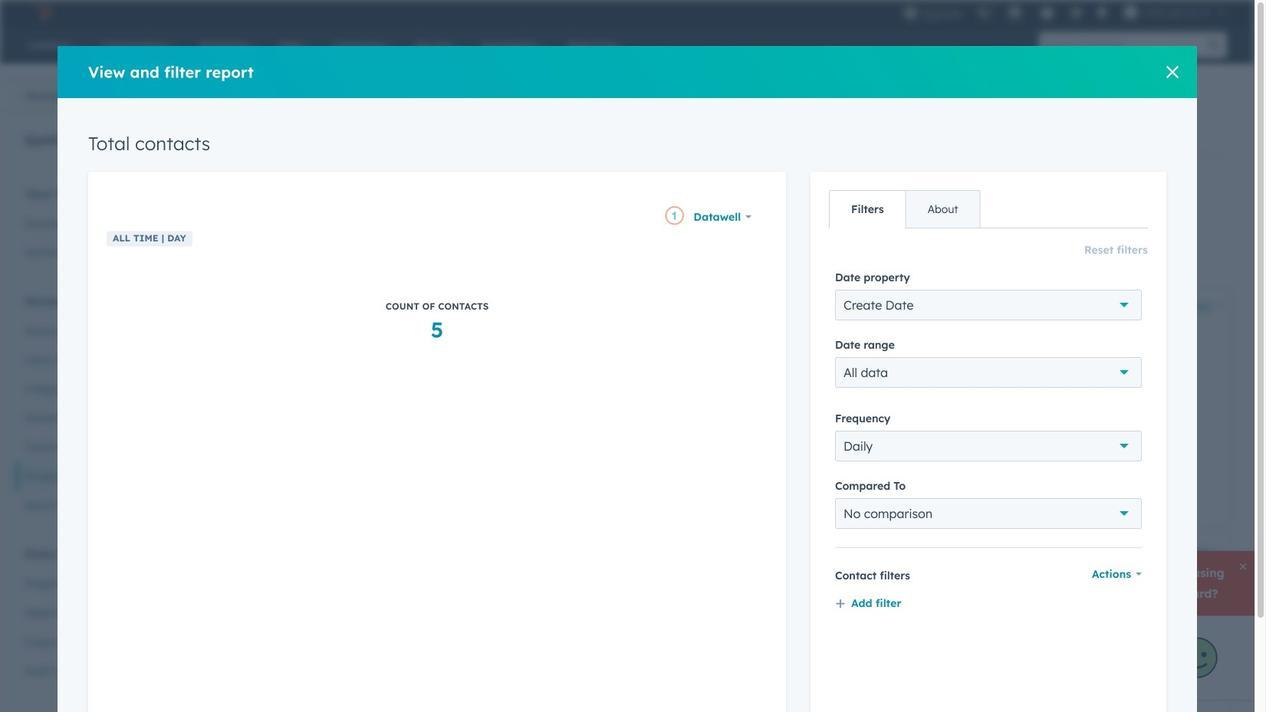Task type: vqa. For each thing, say whether or not it's contained in the screenshot.
navigation
yes



Task type: describe. For each thing, give the bounding box(es) containing it.
your preferences element
[[15, 185, 160, 267]]

Search HubSpot search field
[[1039, 32, 1201, 58]]



Task type: locate. For each thing, give the bounding box(es) containing it.
menu
[[896, 0, 1236, 25]]

close image
[[1167, 66, 1179, 78]]

dialog
[[58, 46, 1197, 713]]

data management element
[[15, 546, 160, 686]]

navigation
[[223, 117, 630, 155]]

terry turtle image
[[1124, 5, 1138, 19]]

tab list
[[829, 190, 981, 229]]

interactive chart image
[[232, 626, 1221, 713]]

marketplaces image
[[1008, 7, 1022, 21]]

account setup element
[[15, 293, 160, 520]]



